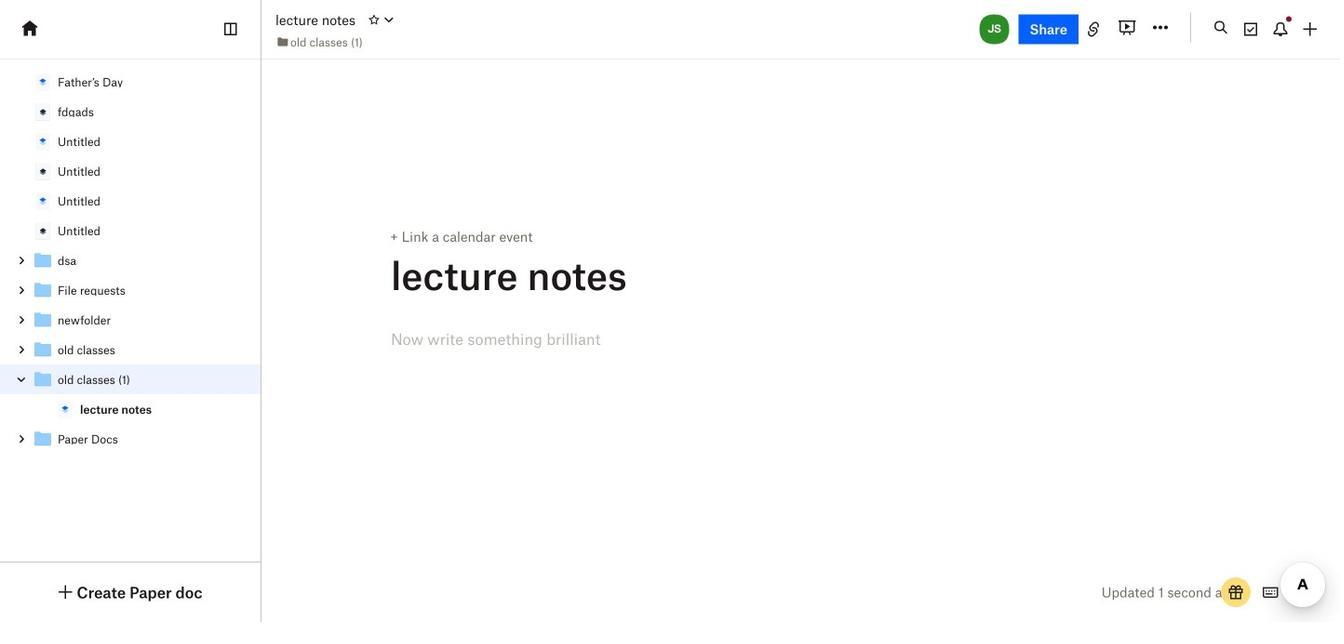 Task type: vqa. For each thing, say whether or not it's contained in the screenshot.
third Expand folder icon from the bottom
yes



Task type: describe. For each thing, give the bounding box(es) containing it.
expand folder image
[[15, 314, 28, 327]]

3 template content image from the top
[[32, 339, 54, 361]]

1 expand folder image from the top
[[15, 254, 28, 267]]

1 template content image from the top
[[32, 160, 54, 183]]

/ contents list
[[0, 67, 261, 454]]



Task type: locate. For each thing, give the bounding box(es) containing it.
2 expand folder image from the top
[[15, 284, 28, 297]]

list item
[[0, 365, 261, 425]]

template content image
[[32, 160, 54, 183], [32, 190, 54, 212], [32, 339, 54, 361]]

4 expand folder image from the top
[[15, 433, 28, 446]]

0 vertical spatial template content image
[[32, 160, 54, 183]]

2 vertical spatial template content image
[[32, 339, 54, 361]]

template content image
[[32, 71, 54, 93], [32, 101, 54, 123], [32, 130, 54, 153], [32, 220, 54, 242], [32, 250, 54, 272], [32, 279, 54, 302], [32, 309, 54, 332], [32, 369, 54, 391], [54, 399, 76, 421], [32, 428, 54, 451]]

2 template content image from the top
[[32, 190, 54, 212]]

3 expand folder image from the top
[[15, 344, 28, 357]]

1 vertical spatial template content image
[[32, 190, 54, 212]]

expand folder image
[[15, 254, 28, 267], [15, 284, 28, 297], [15, 344, 28, 357], [15, 433, 28, 446]]

close folder image
[[15, 373, 28, 386]]



